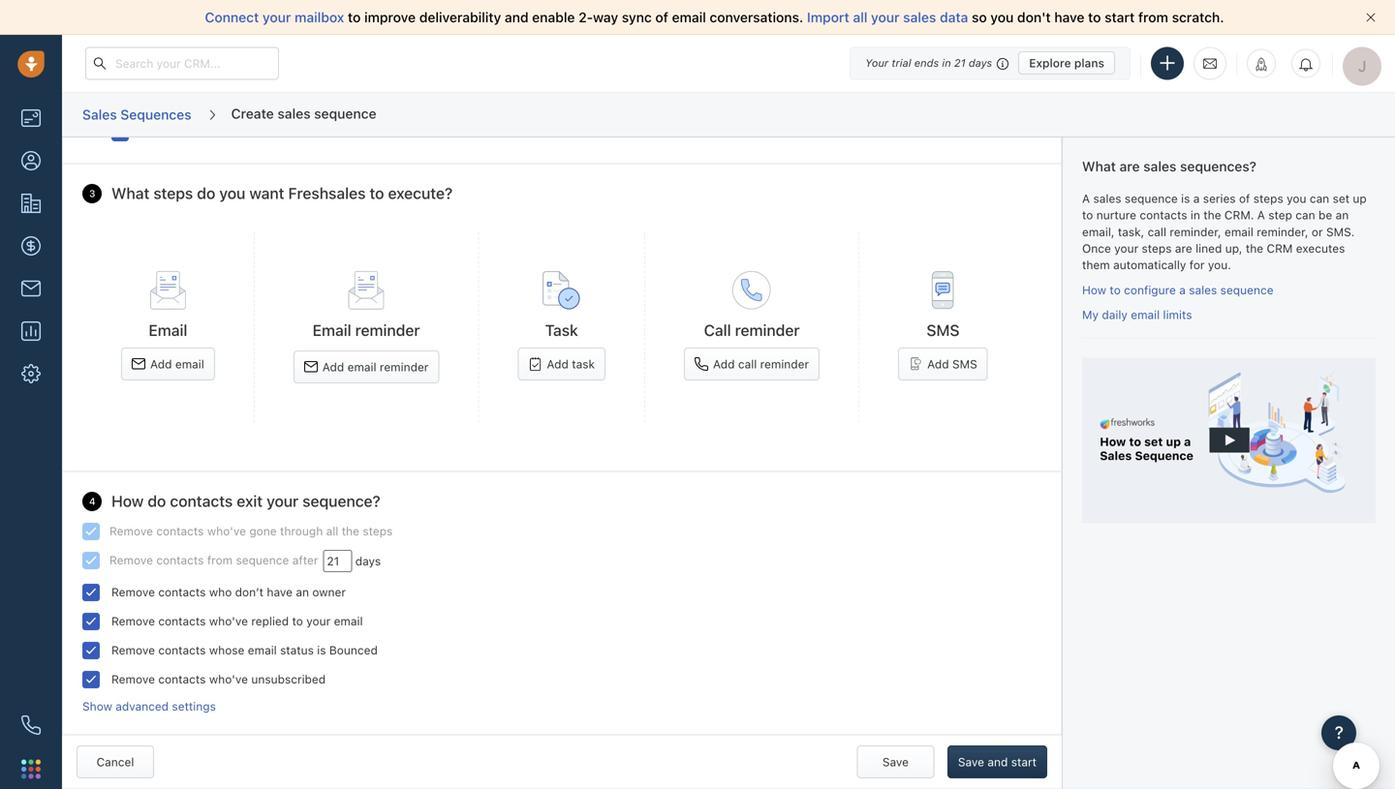 Task type: locate. For each thing, give the bounding box(es) containing it.
days right after
[[355, 555, 381, 568]]

2 horizontal spatial the
[[1246, 242, 1264, 255]]

None text field
[[323, 550, 352, 573]]

0 horizontal spatial an
[[296, 586, 309, 599]]

call
[[1148, 225, 1167, 239], [738, 357, 757, 371]]

contacts up settings
[[158, 673, 206, 687]]

contacts for remove contacts from sequence after
[[156, 554, 204, 567]]

0 horizontal spatial a
[[1082, 192, 1090, 206]]

do
[[197, 184, 215, 203], [148, 492, 166, 511]]

0 horizontal spatial call
[[738, 357, 757, 371]]

1 horizontal spatial a
[[1258, 209, 1265, 222]]

add
[[150, 357, 172, 371], [547, 357, 569, 371], [713, 357, 735, 371], [928, 357, 949, 371], [322, 360, 344, 374]]

is right status
[[317, 644, 326, 658]]

reminder down call reminder
[[760, 357, 809, 371]]

0 vertical spatial can
[[1310, 192, 1330, 206]]

0 vertical spatial a
[[1082, 192, 1090, 206]]

owner
[[312, 586, 346, 599]]

0 vertical spatial are
[[1120, 158, 1140, 174]]

executes
[[1296, 242, 1345, 255]]

1 horizontal spatial what
[[1082, 158, 1116, 174]]

0 horizontal spatial you
[[219, 184, 246, 203]]

1 vertical spatial all
[[326, 525, 339, 538]]

steps
[[153, 184, 193, 203], [1254, 192, 1284, 206], [1142, 242, 1172, 255], [363, 525, 393, 538]]

from
[[1139, 9, 1169, 25], [207, 554, 233, 567]]

to up plans
[[1088, 9, 1101, 25]]

0 horizontal spatial start
[[1011, 756, 1037, 770]]

crm.
[[1225, 209, 1254, 222]]

can left be
[[1296, 209, 1316, 222]]

from up the who
[[207, 554, 233, 567]]

remove contacts who don't have an owner
[[111, 586, 346, 599]]

of up crm.
[[1239, 192, 1251, 206]]

what up nurture
[[1082, 158, 1116, 174]]

weekends
[[185, 126, 239, 139]]

0 horizontal spatial save
[[883, 756, 909, 770]]

up,
[[1226, 242, 1243, 255]]

who've up remove contacts from sequence after
[[207, 525, 246, 538]]

1 horizontal spatial an
[[1336, 209, 1349, 222]]

your down task,
[[1115, 242, 1139, 255]]

sales inside a sales sequence is a series of steps you can set up to nurture contacts in the crm. a step can be an email, task, call reminder, email reminder, or sms. once your steps are lined up, the crm executes them automatically for you.
[[1094, 192, 1122, 206]]

phone image
[[21, 716, 41, 736]]

reminder down email reminder at left top
[[380, 360, 429, 374]]

are up nurture
[[1120, 158, 1140, 174]]

how
[[1082, 283, 1107, 297], [111, 492, 144, 511]]

1 horizontal spatial reminder,
[[1257, 225, 1309, 239]]

0 vertical spatial of
[[656, 9, 669, 25]]

bounced
[[329, 644, 378, 658]]

all right import in the right top of the page
[[853, 9, 868, 25]]

who've
[[207, 525, 246, 538], [209, 615, 248, 628], [209, 673, 248, 687]]

1 vertical spatial a
[[1180, 283, 1186, 297]]

1 horizontal spatial how
[[1082, 283, 1107, 297]]

in
[[942, 57, 951, 69], [1191, 209, 1201, 222]]

contacts up remove contacts from sequence after
[[156, 525, 204, 538]]

21
[[954, 57, 966, 69]]

from left scratch.
[[1139, 9, 1169, 25]]

1 vertical spatial do
[[148, 492, 166, 511]]

execute?
[[388, 184, 453, 203]]

sms.
[[1327, 225, 1355, 239]]

daily
[[1102, 308, 1128, 322]]

sequences
[[121, 106, 192, 122]]

1 horizontal spatial in
[[1191, 209, 1201, 222]]

Search your CRM... text field
[[85, 47, 279, 80]]

you left the want
[[219, 184, 246, 203]]

call down call reminder
[[738, 357, 757, 371]]

0 vertical spatial is
[[1181, 192, 1190, 206]]

0 vertical spatial from
[[1139, 9, 1169, 25]]

lined
[[1196, 242, 1222, 255]]

status
[[280, 644, 314, 658]]

the right up,
[[1246, 242, 1264, 255]]

what for what are sales sequences?
[[1082, 158, 1116, 174]]

a inside a sales sequence is a series of steps you can set up to nurture contacts in the crm. a step can be an email, task, call reminder, email reminder, or sms. once your steps are lined up, the crm executes them automatically for you.
[[1194, 192, 1200, 206]]

call right task,
[[1148, 225, 1167, 239]]

1 vertical spatial start
[[1011, 756, 1037, 770]]

0 vertical spatial and
[[505, 9, 529, 25]]

a
[[1082, 192, 1090, 206], [1258, 209, 1265, 222]]

contacts left whose at the left of the page
[[158, 644, 206, 658]]

a left step
[[1258, 209, 1265, 222]]

1 vertical spatial can
[[1296, 209, 1316, 222]]

an down set
[[1336, 209, 1349, 222]]

1 vertical spatial from
[[207, 554, 233, 567]]

sales up nurture
[[1094, 192, 1122, 206]]

automatically
[[1114, 258, 1187, 272]]

reminder up add call reminder
[[735, 321, 800, 340]]

reminder, down step
[[1257, 225, 1309, 239]]

0 vertical spatial days
[[969, 57, 993, 69]]

do left the want
[[197, 184, 215, 203]]

steps down exclude
[[153, 184, 193, 203]]

1 horizontal spatial email
[[313, 321, 351, 340]]

do right 4
[[148, 492, 166, 511]]

0 vertical spatial an
[[1336, 209, 1349, 222]]

1 horizontal spatial and
[[988, 756, 1008, 770]]

1 vertical spatial is
[[317, 644, 326, 658]]

add call reminder button
[[684, 348, 820, 381]]

contacts inside a sales sequence is a series of steps you can set up to nurture contacts in the crm. a step can be an email, task, call reminder, email reminder, or sms. once your steps are lined up, the crm executes them automatically for you.
[[1140, 209, 1188, 222]]

whose
[[209, 644, 245, 658]]

1 vertical spatial and
[[988, 756, 1008, 770]]

to right replied
[[292, 615, 303, 628]]

0 vertical spatial how
[[1082, 283, 1107, 297]]

0 vertical spatial in
[[942, 57, 951, 69]]

1 vertical spatial what
[[111, 184, 150, 203]]

to up email,
[[1082, 209, 1093, 222]]

1 vertical spatial the
[[1246, 242, 1264, 255]]

1 horizontal spatial have
[[1055, 9, 1085, 25]]

you right so
[[991, 9, 1014, 25]]

have right don't
[[1055, 9, 1085, 25]]

1 save from the left
[[883, 756, 909, 770]]

have right don't
[[267, 586, 293, 599]]

add inside button
[[713, 357, 735, 371]]

your left mailbox
[[263, 9, 291, 25]]

to right mailbox
[[348, 9, 361, 25]]

explore plans link
[[1019, 51, 1115, 75]]

1 reminder, from the left
[[1170, 225, 1222, 239]]

save and start
[[958, 756, 1037, 770]]

1 vertical spatial call
[[738, 357, 757, 371]]

reminder inside button
[[380, 360, 429, 374]]

remove contacts who've replied to your email
[[111, 615, 363, 628]]

an left the owner
[[296, 586, 309, 599]]

sales sequences link
[[81, 100, 192, 130]]

add sms
[[928, 357, 978, 371]]

what for what steps do you want freshsales to execute?
[[111, 184, 150, 203]]

1 vertical spatial how
[[111, 492, 144, 511]]

0 vertical spatial all
[[853, 9, 868, 25]]

0 horizontal spatial a
[[1180, 283, 1186, 297]]

email for email
[[149, 321, 187, 340]]

connect
[[205, 9, 259, 25]]

sequence?
[[303, 492, 381, 511]]

1 horizontal spatial of
[[1239, 192, 1251, 206]]

sequence down you.
[[1221, 283, 1274, 297]]

2 email from the left
[[313, 321, 351, 340]]

are inside a sales sequence is a series of steps you can set up to nurture contacts in the crm. a step can be an email, task, call reminder, email reminder, or sms. once your steps are lined up, the crm executes them automatically for you.
[[1175, 242, 1193, 255]]

save for save and start
[[958, 756, 985, 770]]

0 vertical spatial what
[[1082, 158, 1116, 174]]

all right through
[[326, 525, 339, 538]]

my daily email limits link
[[1082, 308, 1192, 322]]

to left execute?
[[370, 184, 384, 203]]

sync
[[622, 9, 652, 25]]

2 horizontal spatial you
[[1287, 192, 1307, 206]]

sequence
[[314, 105, 377, 121], [1125, 192, 1178, 206], [1221, 283, 1274, 297], [236, 554, 289, 567]]

connect your mailbox to improve deliverability and enable 2-way sync of email conversations. import all your sales data so you don't have to start from scratch.
[[205, 9, 1224, 25]]

my daily email limits
[[1082, 308, 1192, 322]]

what
[[1082, 158, 1116, 174], [111, 184, 150, 203]]

1 vertical spatial days
[[355, 555, 381, 568]]

1 horizontal spatial is
[[1181, 192, 1190, 206]]

1 vertical spatial who've
[[209, 615, 248, 628]]

contacts up task,
[[1140, 209, 1188, 222]]

remove contacts who've gone through all the steps
[[110, 525, 393, 538]]

save
[[883, 756, 909, 770], [958, 756, 985, 770]]

contacts left the who
[[158, 586, 206, 599]]

2 save from the left
[[958, 756, 985, 770]]

who've down whose at the left of the page
[[209, 673, 248, 687]]

have
[[1055, 9, 1085, 25], [267, 586, 293, 599]]

1 horizontal spatial a
[[1194, 192, 1200, 206]]

0 horizontal spatial how
[[111, 492, 144, 511]]

email inside a sales sequence is a series of steps you can set up to nurture contacts in the crm. a step can be an email, task, call reminder, email reminder, or sms. once your steps are lined up, the crm executes them automatically for you.
[[1225, 225, 1254, 239]]

the down sequence?
[[342, 525, 360, 538]]

2 vertical spatial who've
[[209, 673, 248, 687]]

who've down the remove contacts who don't have an owner
[[209, 615, 248, 628]]

reminder, up lined
[[1170, 225, 1222, 239]]

1 horizontal spatial call
[[1148, 225, 1167, 239]]

sales
[[903, 9, 936, 25], [278, 105, 311, 121], [1144, 158, 1177, 174], [1094, 192, 1122, 206], [1189, 283, 1217, 297]]

email up add email reminder button
[[313, 321, 351, 340]]

1 vertical spatial in
[[1191, 209, 1201, 222]]

add task button
[[518, 348, 606, 381]]

0 vertical spatial call
[[1148, 225, 1167, 239]]

remove for remove contacts who've replied to your email
[[111, 615, 155, 628]]

email
[[672, 9, 706, 25], [1225, 225, 1254, 239], [1131, 308, 1160, 322], [175, 357, 204, 371], [348, 360, 377, 374], [334, 615, 363, 628], [248, 644, 277, 658]]

remove for remove contacts whose email status is bounced
[[111, 644, 155, 658]]

a up limits
[[1180, 283, 1186, 297]]

add call reminder
[[713, 357, 809, 371]]

contacts for remove contacts who don't have an owner
[[158, 586, 206, 599]]

a left series
[[1194, 192, 1200, 206]]

steps up step
[[1254, 192, 1284, 206]]

the down series
[[1204, 209, 1222, 222]]

in up lined
[[1191, 209, 1201, 222]]

add for task
[[547, 357, 569, 371]]

in left 21
[[942, 57, 951, 69]]

0 horizontal spatial of
[[656, 9, 669, 25]]

contacts up the remove contacts who don't have an owner
[[156, 554, 204, 567]]

sales left sequences?
[[1144, 158, 1177, 174]]

can up be
[[1310, 192, 1330, 206]]

what right 3
[[111, 184, 150, 203]]

your
[[866, 57, 889, 69]]

1 horizontal spatial save
[[958, 756, 985, 770]]

of inside a sales sequence is a series of steps you can set up to nurture contacts in the crm. a step can be an email, task, call reminder, email reminder, or sms. once your steps are lined up, the crm executes them automatically for you.
[[1239, 192, 1251, 206]]

up
[[1353, 192, 1367, 206]]

0 horizontal spatial email
[[149, 321, 187, 340]]

0 horizontal spatial reminder,
[[1170, 225, 1222, 239]]

be
[[1319, 209, 1333, 222]]

how to configure a sales sequence
[[1082, 283, 1274, 297]]

reminder,
[[1170, 225, 1222, 239], [1257, 225, 1309, 239]]

0 vertical spatial a
[[1194, 192, 1200, 206]]

freshworks switcher image
[[21, 760, 41, 779]]

call inside add call reminder button
[[738, 357, 757, 371]]

sales left data
[[903, 9, 936, 25]]

is left series
[[1181, 192, 1190, 206]]

of right sync
[[656, 9, 669, 25]]

you up step
[[1287, 192, 1307, 206]]

1 vertical spatial have
[[267, 586, 293, 599]]

1 vertical spatial a
[[1258, 209, 1265, 222]]

0 vertical spatial the
[[1204, 209, 1222, 222]]

0 horizontal spatial and
[[505, 9, 529, 25]]

remove for remove contacts who've gone through all the steps
[[110, 525, 153, 538]]

1 horizontal spatial are
[[1175, 242, 1193, 255]]

send email image
[[1204, 56, 1217, 72]]

sequences?
[[1180, 158, 1257, 174]]

to up daily
[[1110, 283, 1121, 297]]

unsubscribed
[[251, 673, 326, 687]]

to
[[348, 9, 361, 25], [1088, 9, 1101, 25], [370, 184, 384, 203], [1082, 209, 1093, 222], [1110, 283, 1121, 297], [292, 615, 303, 628]]

sequence up freshsales
[[314, 105, 377, 121]]

how do contacts exit your sequence?
[[111, 492, 381, 511]]

0 vertical spatial who've
[[207, 525, 246, 538]]

how down them
[[1082, 283, 1107, 297]]

how right 4
[[111, 492, 144, 511]]

contacts for remove contacts who've unsubscribed
[[158, 673, 206, 687]]

1 email from the left
[[149, 321, 187, 340]]

1 vertical spatial of
[[1239, 192, 1251, 206]]

all
[[853, 9, 868, 25], [326, 525, 339, 538]]

email up add email button
[[149, 321, 187, 340]]

add inside "button"
[[547, 357, 569, 371]]

days right 21
[[969, 57, 993, 69]]

are up for on the top
[[1175, 242, 1193, 255]]

0 vertical spatial do
[[197, 184, 215, 203]]

1 vertical spatial sms
[[953, 357, 978, 371]]

1 horizontal spatial days
[[969, 57, 993, 69]]

0 horizontal spatial what
[[111, 184, 150, 203]]

1 horizontal spatial do
[[197, 184, 215, 203]]

1 vertical spatial are
[[1175, 242, 1193, 255]]

2 vertical spatial the
[[342, 525, 360, 538]]

0 horizontal spatial days
[[355, 555, 381, 568]]

sequence down what are sales sequences?
[[1125, 192, 1178, 206]]

a up email,
[[1082, 192, 1090, 206]]

configure
[[1124, 283, 1176, 297]]

0 horizontal spatial from
[[207, 554, 233, 567]]

contacts down the remove contacts who don't have an owner
[[158, 615, 206, 628]]

0 vertical spatial start
[[1105, 9, 1135, 25]]

the
[[1204, 209, 1222, 222], [1246, 242, 1264, 255], [342, 525, 360, 538]]

sales down for on the top
[[1189, 283, 1217, 297]]

call reminder
[[704, 321, 800, 340]]

0 horizontal spatial are
[[1120, 158, 1140, 174]]



Task type: vqa. For each thing, say whether or not it's contained in the screenshot.
right in
yes



Task type: describe. For each thing, give the bounding box(es) containing it.
ends
[[915, 57, 939, 69]]

task
[[545, 321, 578, 340]]

1 horizontal spatial from
[[1139, 9, 1169, 25]]

sales right create
[[278, 105, 311, 121]]

replied
[[251, 615, 289, 628]]

save for save
[[883, 756, 909, 770]]

freshsales
[[288, 184, 366, 203]]

1 vertical spatial an
[[296, 586, 309, 599]]

them
[[1082, 258, 1110, 272]]

nurture
[[1097, 209, 1137, 222]]

through
[[280, 525, 323, 538]]

import
[[807, 9, 850, 25]]

you inside a sales sequence is a series of steps you can set up to nurture contacts in the crm. a step can be an email, task, call reminder, email reminder, or sms. once your steps are lined up, the crm executes them automatically for you.
[[1287, 192, 1307, 206]]

for
[[1190, 258, 1205, 272]]

add for email reminder
[[322, 360, 344, 374]]

2-
[[579, 9, 593, 25]]

an inside a sales sequence is a series of steps you can set up to nurture contacts in the crm. a step can be an email, task, call reminder, email reminder, or sms. once your steps are lined up, the crm executes them automatically for you.
[[1336, 209, 1349, 222]]

your down the owner
[[306, 615, 331, 628]]

step
[[1269, 209, 1293, 222]]

advanced
[[116, 700, 169, 714]]

phone element
[[12, 706, 50, 745]]

0 horizontal spatial all
[[326, 525, 339, 538]]

add for email
[[150, 357, 172, 371]]

crm
[[1267, 242, 1293, 255]]

improve
[[364, 9, 416, 25]]

0 horizontal spatial in
[[942, 57, 951, 69]]

steps up the automatically
[[1142, 242, 1172, 255]]

remove for remove contacts who don't have an owner
[[111, 586, 155, 599]]

task,
[[1118, 225, 1145, 239]]

add email reminder button
[[293, 351, 439, 384]]

don't
[[1018, 9, 1051, 25]]

1 horizontal spatial all
[[853, 9, 868, 25]]

trial
[[892, 57, 911, 69]]

series
[[1203, 192, 1236, 206]]

sales
[[82, 106, 117, 122]]

contacts for remove contacts who've gone through all the steps
[[156, 525, 204, 538]]

what's new image
[[1255, 58, 1269, 71]]

a sales sequence is a series of steps you can set up to nurture contacts in the crm. a step can be an email, task, call reminder, email reminder, or sms. once your steps are lined up, the crm executes them automatically for you.
[[1082, 192, 1367, 272]]

way
[[593, 9, 618, 25]]

1 horizontal spatial start
[[1105, 9, 1135, 25]]

connect your mailbox link
[[205, 9, 348, 25]]

explore
[[1029, 56, 1071, 70]]

call
[[704, 321, 731, 340]]

your inside a sales sequence is a series of steps you can set up to nurture contacts in the crm. a step can be an email, task, call reminder, email reminder, or sms. once your steps are lined up, the crm executes them automatically for you.
[[1115, 242, 1139, 255]]

reminder inside button
[[760, 357, 809, 371]]

email reminder
[[313, 321, 420, 340]]

add email
[[150, 357, 204, 371]]

1 horizontal spatial the
[[1204, 209, 1222, 222]]

add for call reminder
[[713, 357, 735, 371]]

contacts left exit
[[170, 492, 233, 511]]

save button
[[857, 746, 935, 779]]

show advanced settings
[[82, 700, 216, 714]]

once
[[1082, 242, 1111, 255]]

contacts for remove contacts who've replied to your email
[[158, 615, 206, 628]]

my
[[1082, 308, 1099, 322]]

remove for remove contacts who've unsubscribed
[[111, 673, 155, 687]]

remove contacts whose email status is bounced
[[111, 644, 378, 658]]

remove contacts who've unsubscribed
[[111, 673, 326, 687]]

after
[[292, 554, 318, 567]]

0 vertical spatial sms
[[927, 321, 960, 340]]

sequence inside a sales sequence is a series of steps you can set up to nurture contacts in the crm. a step can be an email, task, call reminder, email reminder, or sms. once your steps are lined up, the crm executes them automatically for you.
[[1125, 192, 1178, 206]]

plans
[[1075, 56, 1105, 70]]

1 horizontal spatial you
[[991, 9, 1014, 25]]

0 vertical spatial have
[[1055, 9, 1085, 25]]

who
[[209, 586, 232, 599]]

to inside a sales sequence is a series of steps you can set up to nurture contacts in the crm. a step can be an email, task, call reminder, email reminder, or sms. once your steps are lined up, the crm executes them automatically for you.
[[1082, 209, 1093, 222]]

task
[[572, 357, 595, 371]]

mailbox
[[295, 9, 344, 25]]

your trial ends in 21 days
[[866, 57, 993, 69]]

scratch.
[[1172, 9, 1224, 25]]

import all your sales data link
[[807, 9, 972, 25]]

exit
[[237, 492, 263, 511]]

gone
[[249, 525, 277, 538]]

cancel button
[[77, 746, 154, 779]]

exclude weekends
[[139, 126, 239, 139]]

add for sms
[[928, 357, 949, 371]]

sales sequences
[[82, 106, 192, 122]]

cancel
[[97, 756, 134, 770]]

call inside a sales sequence is a series of steps you can set up to nurture contacts in the crm. a step can be an email, task, call reminder, email reminder, or sms. once your steps are lined up, the crm executes them automatically for you.
[[1148, 225, 1167, 239]]

steps down sequence?
[[363, 525, 393, 538]]

reminder up add email reminder
[[355, 321, 420, 340]]

and inside button
[[988, 756, 1008, 770]]

add task
[[547, 357, 595, 371]]

how for how to configure a sales sequence
[[1082, 283, 1107, 297]]

sequence down gone
[[236, 554, 289, 567]]

who've for unsubscribed
[[209, 673, 248, 687]]

who've for gone
[[207, 525, 246, 538]]

exclude
[[139, 126, 181, 139]]

0 horizontal spatial the
[[342, 525, 360, 538]]

want
[[249, 184, 284, 203]]

what are sales sequences?
[[1082, 158, 1257, 174]]

your up the your
[[871, 9, 900, 25]]

don't
[[235, 586, 264, 599]]

enable
[[532, 9, 575, 25]]

0 horizontal spatial is
[[317, 644, 326, 658]]

contacts for remove contacts whose email status is bounced
[[158, 644, 206, 658]]

in inside a sales sequence is a series of steps you can set up to nurture contacts in the crm. a step can be an email, task, call reminder, email reminder, or sms. once your steps are lined up, the crm executes them automatically for you.
[[1191, 209, 1201, 222]]

2 reminder, from the left
[[1257, 225, 1309, 239]]

so
[[972, 9, 987, 25]]

remove contacts from sequence after
[[110, 554, 318, 567]]

remove for remove contacts from sequence after
[[110, 554, 153, 567]]

you.
[[1208, 258, 1232, 272]]

create sales sequence
[[231, 105, 377, 121]]

explore plans
[[1029, 56, 1105, 70]]

0 horizontal spatial do
[[148, 492, 166, 511]]

how to configure a sales sequence link
[[1082, 283, 1274, 297]]

set
[[1333, 192, 1350, 206]]

4
[[89, 496, 96, 507]]

add email button
[[121, 348, 215, 381]]

show advanced settings link
[[82, 700, 216, 714]]

show
[[82, 700, 112, 714]]

email for email reminder
[[313, 321, 351, 340]]

start inside button
[[1011, 756, 1037, 770]]

is inside a sales sequence is a series of steps you can set up to nurture contacts in the crm. a step can be an email, task, call reminder, email reminder, or sms. once your steps are lined up, the crm executes them automatically for you.
[[1181, 192, 1190, 206]]

how for how do contacts exit your sequence?
[[111, 492, 144, 511]]

close image
[[1366, 13, 1376, 22]]

conversations.
[[710, 9, 804, 25]]

save and start button
[[948, 746, 1048, 779]]

0 horizontal spatial have
[[267, 586, 293, 599]]

create
[[231, 105, 274, 121]]

your right exit
[[267, 492, 299, 511]]

data
[[940, 9, 968, 25]]

sms inside button
[[953, 357, 978, 371]]

3
[[89, 188, 96, 199]]

who've for replied
[[209, 615, 248, 628]]

or
[[1312, 225, 1323, 239]]

add sms button
[[898, 348, 988, 381]]



